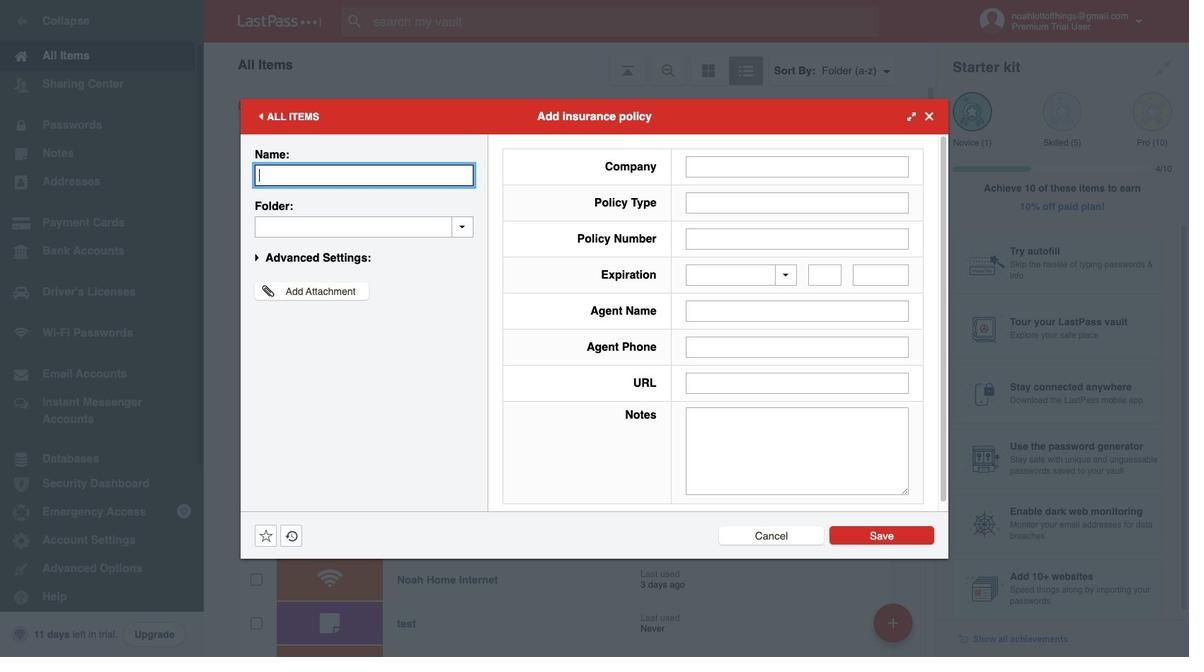 Task type: describe. For each thing, give the bounding box(es) containing it.
new item image
[[889, 618, 899, 628]]

vault options navigation
[[204, 42, 936, 85]]

Search search field
[[341, 6, 907, 37]]

main navigation navigation
[[0, 0, 204, 658]]



Task type: locate. For each thing, give the bounding box(es) containing it.
search my vault text field
[[341, 6, 907, 37]]

dialog
[[241, 99, 949, 559]]

lastpass image
[[238, 15, 321, 28]]

new item navigation
[[869, 600, 922, 658]]

None text field
[[686, 156, 909, 177], [255, 165, 474, 186], [686, 228, 909, 250], [853, 265, 909, 286], [686, 373, 909, 394], [686, 156, 909, 177], [255, 165, 474, 186], [686, 228, 909, 250], [853, 265, 909, 286], [686, 373, 909, 394]]

None text field
[[686, 192, 909, 213], [255, 216, 474, 238], [809, 265, 842, 286], [686, 301, 909, 322], [686, 337, 909, 358], [686, 408, 909, 496], [686, 192, 909, 213], [255, 216, 474, 238], [809, 265, 842, 286], [686, 301, 909, 322], [686, 337, 909, 358], [686, 408, 909, 496]]



